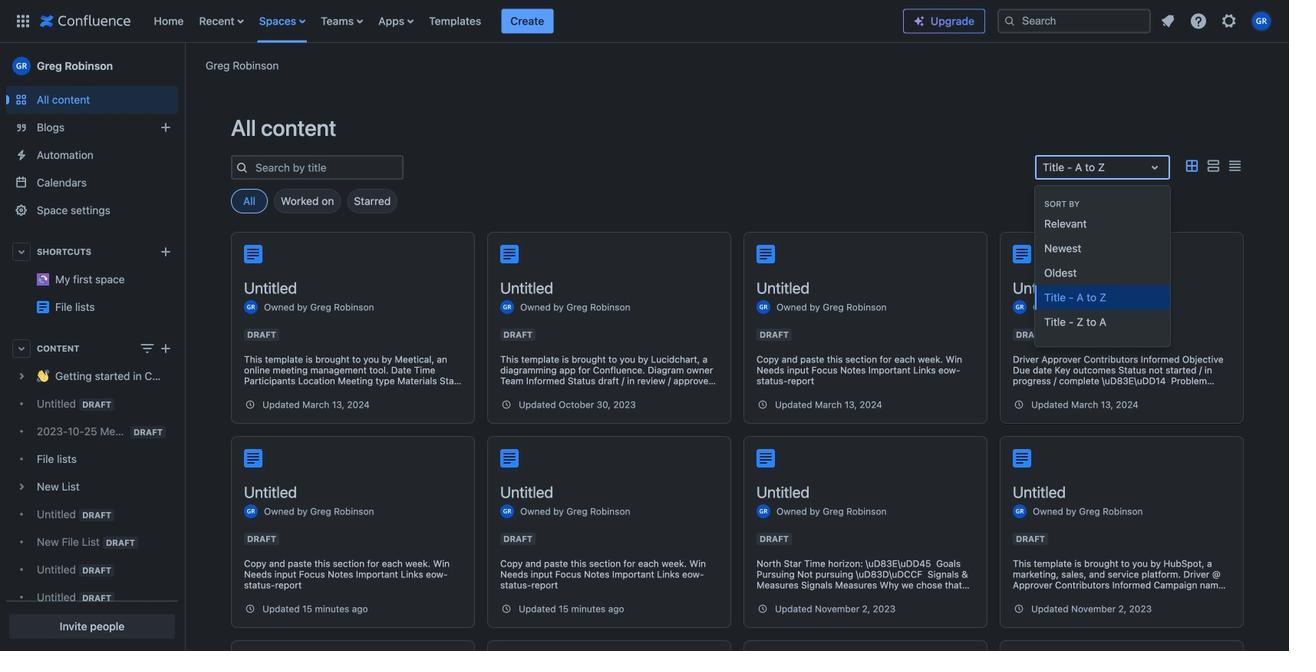 Task type: vqa. For each thing, say whether or not it's contained in the screenshot.
'Copy' IMAGE
no



Task type: locate. For each thing, give the bounding box(es) containing it.
list
[[146, 0, 904, 43], [1155, 7, 1281, 35]]

None text field
[[1043, 160, 1046, 175]]

0 horizontal spatial list
[[146, 0, 904, 43]]

list item inside list
[[502, 9, 554, 33]]

add shortcut image
[[157, 243, 175, 261]]

profile picture image
[[244, 300, 258, 314], [501, 300, 514, 314], [757, 300, 771, 314], [1013, 300, 1027, 314], [244, 504, 258, 518], [501, 504, 514, 518], [757, 504, 771, 518], [1013, 504, 1027, 518]]

None search field
[[998, 9, 1152, 33]]

settings icon image
[[1221, 12, 1239, 30]]

file lists image
[[37, 301, 49, 313]]

global element
[[9, 0, 904, 43]]

cards image
[[1183, 157, 1202, 175]]

page image
[[244, 245, 263, 263], [244, 449, 263, 468], [757, 449, 775, 468]]

list image
[[1205, 157, 1223, 175]]

confluence image
[[40, 12, 131, 30], [40, 12, 131, 30]]

change view image
[[138, 339, 157, 358]]

banner
[[0, 0, 1290, 43]]

1 horizontal spatial list
[[1155, 7, 1281, 35]]

collapse sidebar image
[[167, 51, 201, 81]]

tree
[[6, 362, 178, 651]]

list item
[[502, 9, 554, 33]]

create a blog image
[[157, 118, 175, 137]]

page image
[[501, 245, 519, 263], [757, 245, 775, 263], [1013, 245, 1032, 263], [501, 449, 519, 468], [1013, 449, 1032, 468]]

help icon image
[[1190, 12, 1208, 30]]



Task type: describe. For each thing, give the bounding box(es) containing it.
create a page image
[[157, 339, 175, 358]]

premium image
[[914, 15, 926, 27]]

compact list image
[[1226, 157, 1245, 175]]

open image
[[1146, 158, 1165, 177]]

list for premium icon
[[1155, 7, 1281, 35]]

Search by title field
[[251, 157, 402, 178]]

Search field
[[998, 9, 1152, 33]]

search image
[[1004, 15, 1017, 27]]

notification icon image
[[1159, 12, 1178, 30]]

appswitcher icon image
[[14, 12, 32, 30]]

space element
[[0, 43, 184, 651]]

tree inside space element
[[6, 362, 178, 651]]

list for appswitcher icon
[[146, 0, 904, 43]]



